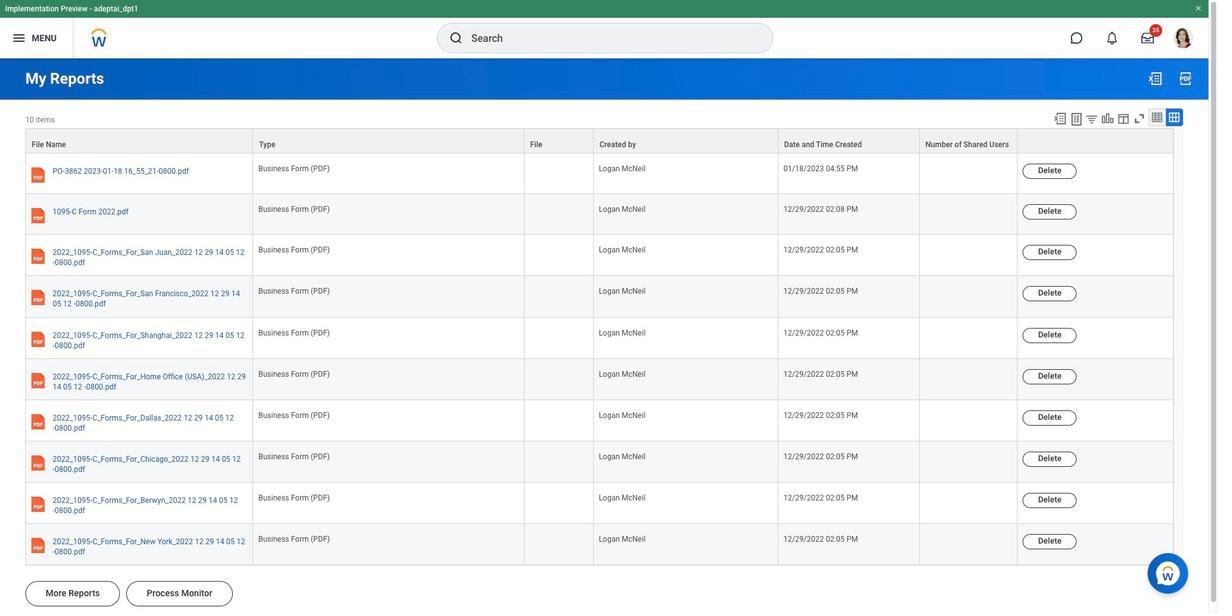 Task type: describe. For each thing, give the bounding box(es) containing it.
notifications large image
[[1106, 32, 1119, 44]]

3 row from the top
[[25, 194, 1174, 235]]

search image
[[449, 30, 464, 46]]

business form (pdf) element for seventh 'row' from the bottom
[[258, 284, 330, 296]]

justify image
[[11, 30, 27, 46]]

7 row from the top
[[25, 359, 1174, 400]]

export to excel image
[[1053, 112, 1067, 126]]

business form (pdf) element for eighth 'row' from the top
[[258, 409, 330, 420]]

business form (pdf) element for sixth 'row' from the top of the page
[[258, 326, 330, 337]]

select to filter grid data image
[[1085, 112, 1099, 126]]

business form (pdf) element for tenth 'row' from the bottom
[[258, 162, 330, 173]]

10 row from the top
[[25, 483, 1174, 524]]

5 row from the top
[[25, 276, 1174, 318]]

2 row from the top
[[25, 154, 1174, 194]]

9 row from the top
[[25, 442, 1174, 483]]

business form (pdf) element for ninth 'row' from the top
[[258, 450, 330, 461]]

8 row from the top
[[25, 400, 1174, 442]]

inbox large image
[[1141, 32, 1154, 44]]

my reports - expand/collapse chart image
[[1101, 112, 1115, 126]]

business form (pdf) element for first 'row' from the bottom
[[258, 533, 330, 544]]

view printable version (pdf) image
[[1178, 71, 1193, 86]]

6 row from the top
[[25, 318, 1174, 359]]



Task type: vqa. For each thing, say whether or not it's contained in the screenshot.
Assessment element
no



Task type: locate. For each thing, give the bounding box(es) containing it.
4 business form (pdf) element from the top
[[258, 284, 330, 296]]

toolbar
[[1047, 108, 1183, 128]]

fullscreen image
[[1133, 112, 1146, 126]]

1 row from the top
[[25, 128, 1174, 154]]

main content
[[0, 58, 1209, 614]]

banner
[[0, 0, 1209, 58]]

business form (pdf) element
[[258, 162, 330, 173], [258, 202, 330, 214], [258, 243, 330, 255], [258, 284, 330, 296], [258, 326, 330, 337], [258, 367, 330, 379], [258, 409, 330, 420], [258, 450, 330, 461], [258, 491, 330, 503], [258, 533, 330, 544]]

business form (pdf) element for 4th 'row' from the top of the page
[[258, 243, 330, 255]]

expand table image
[[1168, 111, 1181, 124]]

5 business form (pdf) element from the top
[[258, 326, 330, 337]]

6 business form (pdf) element from the top
[[258, 367, 330, 379]]

export to excel image
[[1148, 71, 1163, 86]]

1 business form (pdf) element from the top
[[258, 162, 330, 173]]

10 business form (pdf) element from the top
[[258, 533, 330, 544]]

2 business form (pdf) element from the top
[[258, 202, 330, 214]]

export to worksheets image
[[1069, 112, 1084, 127]]

business form (pdf) element for 10th 'row'
[[258, 491, 330, 503]]

table image
[[1151, 111, 1164, 124]]

cell
[[525, 154, 594, 194], [920, 154, 1018, 194], [525, 194, 594, 235], [920, 194, 1018, 235], [525, 235, 594, 276], [920, 235, 1018, 276], [525, 276, 594, 318], [920, 276, 1018, 318], [525, 318, 594, 359], [920, 318, 1018, 359], [525, 359, 594, 400], [920, 359, 1018, 400], [525, 400, 594, 442], [920, 400, 1018, 442], [525, 442, 594, 483], [920, 442, 1018, 483], [525, 483, 594, 524], [920, 483, 1018, 524], [525, 524, 594, 566], [920, 524, 1018, 566]]

row
[[25, 128, 1174, 154], [25, 154, 1174, 194], [25, 194, 1174, 235], [25, 235, 1174, 276], [25, 276, 1174, 318], [25, 318, 1174, 359], [25, 359, 1174, 400], [25, 400, 1174, 442], [25, 442, 1174, 483], [25, 483, 1174, 524], [25, 524, 1174, 566]]

close environment banner image
[[1195, 4, 1202, 12]]

business form (pdf) element for ninth 'row' from the bottom of the page
[[258, 202, 330, 214]]

11 row from the top
[[25, 524, 1174, 566]]

3 business form (pdf) element from the top
[[258, 243, 330, 255]]

profile logan mcneil image
[[1173, 28, 1193, 51]]

9 business form (pdf) element from the top
[[258, 491, 330, 503]]

8 business form (pdf) element from the top
[[258, 450, 330, 461]]

4 row from the top
[[25, 235, 1174, 276]]

7 business form (pdf) element from the top
[[258, 409, 330, 420]]

click to view/edit grid preferences image
[[1117, 112, 1131, 126]]

business form (pdf) element for 5th 'row' from the bottom of the page
[[258, 367, 330, 379]]



